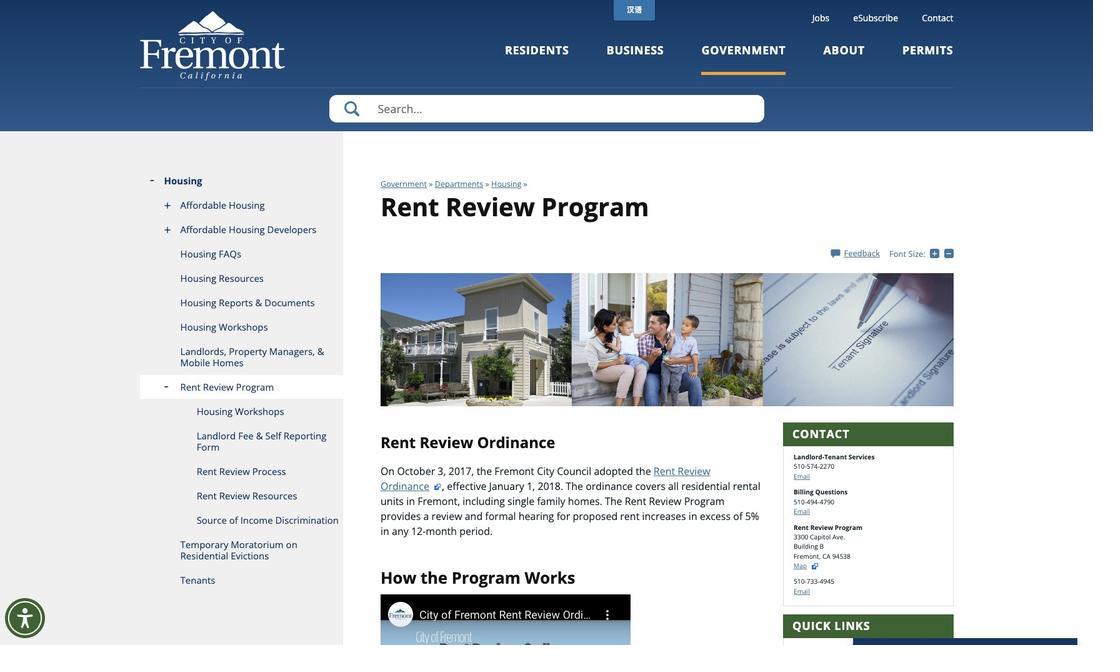 Task type: vqa. For each thing, say whether or not it's contained in the screenshot.
Address:
no



Task type: describe. For each thing, give the bounding box(es) containing it.
map link
[[794, 561, 820, 570]]

fee
[[238, 430, 254, 442]]

homes.
[[568, 495, 603, 509]]

2 rent review ordinance from the top
[[381, 465, 711, 494]]

3300
[[794, 533, 809, 541]]

landlord fee & self reporting form link
[[140, 424, 343, 460]]

october
[[397, 465, 435, 479]]

a
[[424, 510, 429, 524]]

4945
[[820, 577, 835, 586]]

about link
[[824, 43, 865, 75]]

housing faqs
[[180, 248, 241, 260]]

rent review ordinance link
[[381, 465, 711, 494]]

rent review program link
[[140, 375, 343, 400]]

building
[[794, 542, 818, 551]]

landlords, property managers, & mobile homes
[[180, 345, 324, 369]]

1 horizontal spatial in
[[406, 495, 415, 509]]

self
[[265, 430, 281, 442]]

,
[[442, 480, 445, 494]]

3 email link from the top
[[794, 587, 810, 596]]

housing reports & documents
[[180, 296, 315, 309]]

on october 3, 2017, the fremont city council adopted the
[[381, 465, 654, 479]]

& for documents
[[255, 296, 262, 309]]

fremont, inside rent review program 3300 capitol ave. building b fremont, ca 94538 map
[[794, 552, 821, 561]]

review inside rent review ordinance
[[678, 465, 711, 479]]

family
[[537, 495, 566, 509]]

jobs link
[[813, 12, 830, 24]]

any
[[392, 525, 409, 539]]

business
[[607, 43, 664, 58]]

review inside , effective january 1, 2018. the ordinance covers all residential rental units in fremont, including single family homes. the rent review program provides a review and formal hearing for proposed rent increases in excess of 5% in any 12-month period.
[[649, 495, 682, 509]]

departments
[[435, 179, 483, 189]]

1 » from the left
[[429, 179, 433, 189]]

developers
[[267, 223, 317, 236]]

2 » from the left
[[486, 179, 489, 189]]

fremont
[[495, 465, 535, 479]]

form
[[197, 441, 220, 453]]

period.
[[460, 525, 493, 539]]

housing inside housing faqs link
[[180, 248, 216, 260]]

review inside rent review resources link
[[219, 490, 250, 502]]

rent inside rent review ordinance
[[654, 465, 675, 479]]

council
[[557, 465, 592, 479]]

questions
[[816, 488, 848, 497]]

hearing
[[519, 510, 554, 524]]

0 vertical spatial workshops
[[219, 321, 268, 333]]

housing up affordable housing
[[164, 174, 202, 187]]

affordable housing
[[180, 199, 265, 211]]

discrimination
[[275, 514, 339, 526]]

affordable housing developers
[[180, 223, 317, 236]]

housing up "landlord" at the bottom
[[197, 405, 233, 418]]

adopted
[[594, 465, 633, 479]]

moratorium
[[231, 538, 284, 551]]

0 vertical spatial housing workshops
[[180, 321, 268, 333]]

source of income discrimination link
[[140, 508, 343, 533]]

email link for 510-
[[794, 472, 810, 481]]

rent
[[620, 510, 640, 524]]

and
[[465, 510, 483, 524]]

managers,
[[269, 345, 315, 358]]

formal
[[485, 510, 516, 524]]

permits link
[[903, 43, 954, 75]]

increases
[[642, 510, 686, 524]]

b
[[820, 542, 824, 551]]

works
[[525, 567, 575, 589]]

12-
[[411, 525, 426, 539]]

housing resources
[[180, 272, 264, 284]]

units
[[381, 495, 404, 509]]

temporary moratorium on residential evictions link
[[140, 533, 343, 568]]

ca
[[823, 552, 831, 561]]

email link for 494-
[[794, 507, 810, 516]]

2 vertical spatial in
[[381, 525, 389, 539]]

jobs
[[813, 12, 830, 24]]

rent inside rent review program 3300 capitol ave. building b fremont, ca 94538 map
[[794, 523, 809, 532]]

housing reports & documents link
[[140, 291, 343, 315]]

links
[[835, 619, 871, 634]]

covers
[[635, 480, 666, 494]]

574-
[[807, 462, 820, 471]]

housing inside affordable housing link
[[229, 199, 265, 211]]

affordable for affordable housing
[[180, 199, 226, 211]]

1 vertical spatial workshops
[[235, 405, 284, 418]]

email inside 510-733-4945 email
[[794, 587, 810, 596]]

program inside , effective january 1, 2018. the ordinance covers all residential rental units in fremont, including single family homes. the rent review program provides a review and formal hearing for proposed rent increases in excess of 5% in any 12-month period.
[[684, 495, 725, 509]]

2270
[[820, 462, 835, 471]]

tenants
[[180, 574, 215, 586]]

email inside billing questions 510-494-4790 email
[[794, 507, 810, 516]]

733-
[[807, 577, 820, 586]]

housing inside government » departments » housing rent review program
[[491, 179, 522, 189]]

excess
[[700, 510, 731, 524]]

esubscribe
[[854, 12, 898, 24]]

landlords, property managers, & mobile homes link
[[140, 339, 343, 375]]

temporary
[[180, 538, 229, 551]]

government » departments » housing rent review program
[[381, 179, 649, 224]]

housing inside housing resources link
[[180, 272, 216, 284]]

494-
[[807, 497, 820, 506]]

program for rent review program 3300 capitol ave. building b fremont, ca 94538 map
[[835, 523, 863, 532]]

reporting
[[284, 430, 327, 442]]

landlord-
[[794, 453, 825, 461]]

tenant
[[825, 453, 847, 461]]

billing
[[794, 488, 814, 497]]

city
[[537, 465, 555, 479]]

2 housing workshops link from the top
[[140, 400, 343, 424]]

program for rent review program
[[236, 381, 274, 393]]

email inside landlord-tenant services 510-574-2270 email
[[794, 472, 810, 481]]

510- inside landlord-tenant services 510-574-2270 email
[[794, 462, 807, 471]]

income
[[241, 514, 273, 526]]

font size:
[[890, 248, 926, 259]]

1 vertical spatial housing workshops
[[197, 405, 284, 418]]

feedback link
[[831, 247, 880, 259]]

permits
[[903, 43, 954, 58]]

billing questions 510-494-4790 email
[[794, 488, 848, 516]]

1 housing workshops link from the top
[[140, 315, 343, 339]]

0 horizontal spatial ordinance
[[381, 480, 430, 494]]

landlords,
[[180, 345, 227, 358]]

Search text field
[[329, 95, 764, 123]]

2 horizontal spatial the
[[636, 465, 651, 479]]

0 horizontal spatial government link
[[381, 179, 427, 189]]

housing up landlords,
[[180, 321, 216, 333]]

landlord fee & self reporting form
[[197, 430, 327, 453]]

review inside rent review program 3300 capitol ave. building b fremont, ca 94538 map
[[811, 523, 834, 532]]

rent review program 3300 capitol ave. building b fremont, ca 94538 map
[[794, 523, 863, 570]]



Task type: locate. For each thing, give the bounding box(es) containing it.
program inside government » departments » housing rent review program
[[542, 189, 649, 224]]

ordinance down the october
[[381, 480, 430, 494]]

in left excess
[[689, 510, 698, 524]]

510- down landlord-
[[794, 462, 807, 471]]

housing workshops link
[[140, 315, 343, 339], [140, 400, 343, 424]]

affordable housing link
[[140, 193, 343, 218]]

0 horizontal spatial government
[[381, 179, 427, 189]]

how the program works
[[381, 567, 575, 589]]

& right "reports"
[[255, 296, 262, 309]]

housing link
[[140, 169, 343, 193], [491, 179, 522, 189]]

2 email from the top
[[794, 507, 810, 516]]

& inside landlords, property managers, & mobile homes
[[318, 345, 324, 358]]

email down 574- on the bottom of page
[[794, 472, 810, 481]]

& inside housing reports & documents link
[[255, 296, 262, 309]]

email down 733-
[[794, 587, 810, 596]]

» left departments link
[[429, 179, 433, 189]]

» right departments link
[[486, 179, 489, 189]]

&
[[255, 296, 262, 309], [318, 345, 324, 358], [256, 430, 263, 442]]

& right the fee
[[256, 430, 263, 442]]

housing workshops link up property
[[140, 315, 343, 339]]

1 vertical spatial affordable
[[180, 223, 226, 236]]

landlord-tenant services 510-574-2270 email
[[794, 453, 875, 481]]

government for government » departments » housing rent review program
[[381, 179, 427, 189]]

in up provides
[[406, 495, 415, 509]]

0 vertical spatial government link
[[702, 43, 786, 75]]

housing link up affordable housing
[[140, 169, 343, 193]]

workshops down housing reports & documents link
[[219, 321, 268, 333]]

housing inside affordable housing developers "link"
[[229, 223, 265, 236]]

0 vertical spatial email link
[[794, 472, 810, 481]]

font
[[890, 248, 907, 259]]

housing inside housing reports & documents link
[[180, 296, 216, 309]]

1 510- from the top
[[794, 462, 807, 471]]

tenants link
[[140, 568, 343, 593]]

1 horizontal spatial contact
[[922, 12, 954, 24]]

0 vertical spatial ordinance
[[477, 432, 555, 453]]

proposed
[[573, 510, 618, 524]]

0 vertical spatial email
[[794, 472, 810, 481]]

government for government
[[702, 43, 786, 58]]

rent inside , effective january 1, 2018. the ordinance covers all residential rental units in fremont, including single family homes. the rent review program provides a review and formal hearing for proposed rent increases in excess of 5% in any 12-month period.
[[625, 495, 647, 509]]

rent inside government » departments » housing rent review program
[[381, 189, 439, 224]]

2 510- from the top
[[794, 497, 807, 506]]

2017,
[[449, 465, 474, 479]]

510- inside billing questions 510-494-4790 email
[[794, 497, 807, 506]]

email link down 574- on the bottom of page
[[794, 472, 810, 481]]

0 horizontal spatial contact
[[793, 427, 850, 442]]

evictions
[[231, 550, 269, 562]]

housing faqs link
[[140, 242, 343, 266]]

business link
[[607, 43, 664, 75]]

housing workshops down rent review program link
[[197, 405, 284, 418]]

feedback
[[844, 247, 880, 259]]

residential
[[180, 550, 228, 562]]

0 vertical spatial rent review ordinance
[[381, 432, 555, 453]]

2 vertical spatial &
[[256, 430, 263, 442]]

contact up permits
[[922, 12, 954, 24]]

1 vertical spatial government
[[381, 179, 427, 189]]

contact
[[922, 12, 954, 24], [793, 427, 850, 442]]

94538
[[833, 552, 851, 561]]

ordinance up on october 3, 2017, the fremont city council adopted the
[[477, 432, 555, 453]]

affordable up affordable housing developers "link"
[[180, 199, 226, 211]]

the right 2017,
[[477, 465, 492, 479]]

0 vertical spatial affordable
[[180, 199, 226, 211]]

1 vertical spatial resources
[[252, 490, 297, 502]]

mobile
[[180, 356, 210, 369]]

the right how
[[421, 567, 448, 589]]

process
[[252, 465, 286, 478]]

& for self
[[256, 430, 263, 442]]

1 vertical spatial 510-
[[794, 497, 807, 506]]

affordable housing developers link
[[140, 218, 343, 242]]

1 horizontal spatial ordinance
[[477, 432, 555, 453]]

program inside rent review program 3300 capitol ave. building b fremont, ca 94538 map
[[835, 523, 863, 532]]

government inside government » departments » housing rent review program
[[381, 179, 427, 189]]

housing down housing faqs
[[180, 272, 216, 284]]

1 vertical spatial housing workshops link
[[140, 400, 343, 424]]

1 horizontal spatial government link
[[702, 43, 786, 75]]

1 vertical spatial government link
[[381, 179, 427, 189]]

510- inside 510-733-4945 email
[[794, 577, 807, 586]]

the
[[477, 465, 492, 479], [636, 465, 651, 479], [421, 567, 448, 589]]

0 vertical spatial 510-
[[794, 462, 807, 471]]

fremont,
[[418, 495, 460, 509], [794, 552, 821, 561]]

residents
[[505, 43, 569, 58]]

3 email from the top
[[794, 587, 810, 596]]

esubscribe link
[[854, 12, 898, 24]]

reports
[[219, 296, 253, 309]]

resources down "process"
[[252, 490, 297, 502]]

rent review resources link
[[140, 484, 343, 508]]

1 horizontal spatial the
[[477, 465, 492, 479]]

0 vertical spatial in
[[406, 495, 415, 509]]

0 horizontal spatial fremont,
[[418, 495, 460, 509]]

ordinance
[[477, 432, 555, 453], [381, 480, 430, 494]]

rent review ordinance up 2017,
[[381, 432, 555, 453]]

capitol
[[810, 533, 831, 541]]

3 510- from the top
[[794, 577, 807, 586]]

affordable for affordable housing developers
[[180, 223, 226, 236]]

of left 5%
[[734, 510, 743, 524]]

about
[[824, 43, 865, 58]]

1 email link from the top
[[794, 472, 810, 481]]

rental
[[733, 480, 761, 494]]

1 horizontal spatial fremont,
[[794, 552, 821, 561]]

0 vertical spatial &
[[255, 296, 262, 309]]

1 vertical spatial fremont,
[[794, 552, 821, 561]]

510- down billing
[[794, 497, 807, 506]]

1 horizontal spatial »
[[486, 179, 489, 189]]

rent review process link
[[140, 460, 343, 484]]

affordable
[[180, 199, 226, 211], [180, 223, 226, 236]]

1 horizontal spatial of
[[734, 510, 743, 524]]

the up covers
[[636, 465, 651, 479]]

1,
[[527, 480, 535, 494]]

stay connected image
[[853, 636, 1077, 645]]

1 vertical spatial email
[[794, 507, 810, 516]]

ordinance
[[586, 480, 633, 494]]

0 vertical spatial resources
[[219, 272, 264, 284]]

quick links
[[793, 619, 871, 634]]

review inside rent review program link
[[203, 381, 234, 393]]

columnusercontrol4 main content
[[381, 407, 764, 645]]

rent review ordinance up family
[[381, 465, 711, 494]]

on
[[381, 465, 395, 479]]

0 vertical spatial fremont,
[[418, 495, 460, 509]]

rent review program header image
[[381, 273, 954, 407]]

program for how the program works
[[452, 567, 521, 589]]

2 affordable from the top
[[180, 223, 226, 236]]

0 horizontal spatial the
[[566, 480, 583, 494]]

contact up landlord-
[[793, 427, 850, 442]]

1 horizontal spatial housing link
[[491, 179, 522, 189]]

the down ordinance
[[605, 495, 622, 509]]

housing up affordable housing developers
[[229, 199, 265, 211]]

, effective january 1, 2018. the ordinance covers all residential rental units in fremont, including single family homes. the rent review program provides a review and formal hearing for proposed rent increases in excess of 5% in any 12-month period.
[[381, 480, 761, 539]]

fremont, down ,
[[418, 495, 460, 509]]

for
[[557, 510, 570, 524]]

rent review process
[[197, 465, 286, 478]]

review inside government » departments » housing rent review program
[[446, 189, 535, 224]]

-
[[954, 248, 956, 259]]

source of income discrimination
[[197, 514, 339, 526]]

1 vertical spatial contact
[[793, 427, 850, 442]]

0 vertical spatial the
[[566, 480, 583, 494]]

- link
[[944, 248, 956, 259]]

the down council
[[566, 480, 583, 494]]

in left the any
[[381, 525, 389, 539]]

email down 494-
[[794, 507, 810, 516]]

affordable up housing faqs
[[180, 223, 226, 236]]

+ link
[[930, 248, 944, 259]]

how rent review works element
[[381, 595, 631, 645]]

0 vertical spatial contact
[[922, 12, 954, 24]]

housing down affordable housing link
[[229, 223, 265, 236]]

+
[[940, 248, 944, 259]]

1 vertical spatial the
[[605, 495, 622, 509]]

& right managers,
[[318, 345, 324, 358]]

3,
[[438, 465, 446, 479]]

review inside rent review process link
[[219, 465, 250, 478]]

source
[[197, 514, 227, 526]]

1 horizontal spatial government
[[702, 43, 786, 58]]

0 horizontal spatial »
[[429, 179, 433, 189]]

1 affordable from the top
[[180, 199, 226, 211]]

faqs
[[219, 248, 241, 260]]

housing left faqs
[[180, 248, 216, 260]]

1 vertical spatial &
[[318, 345, 324, 358]]

1 email from the top
[[794, 472, 810, 481]]

month
[[426, 525, 457, 539]]

0 horizontal spatial the
[[421, 567, 448, 589]]

0 horizontal spatial in
[[381, 525, 389, 539]]

residential
[[682, 480, 731, 494]]

resources down housing faqs link on the top left of page
[[219, 272, 264, 284]]

email
[[794, 472, 810, 481], [794, 507, 810, 516], [794, 587, 810, 596]]

housing workshops down "reports"
[[180, 321, 268, 333]]

residents link
[[505, 43, 569, 75]]

& inside landlord fee & self reporting form
[[256, 430, 263, 442]]

rent
[[381, 189, 439, 224], [180, 381, 201, 393], [381, 432, 416, 453], [654, 465, 675, 479], [197, 465, 217, 478], [197, 490, 217, 502], [625, 495, 647, 509], [794, 523, 809, 532]]

510- down map
[[794, 577, 807, 586]]

housing down housing resources
[[180, 296, 216, 309]]

workshops up self at left
[[235, 405, 284, 418]]

2 horizontal spatial in
[[689, 510, 698, 524]]

housing right departments link
[[491, 179, 522, 189]]

2 vertical spatial email link
[[794, 587, 810, 596]]

0 horizontal spatial housing link
[[140, 169, 343, 193]]

provides
[[381, 510, 421, 524]]

1 vertical spatial in
[[689, 510, 698, 524]]

0 vertical spatial government
[[702, 43, 786, 58]]

rent review resources
[[197, 490, 297, 502]]

2 vertical spatial email
[[794, 587, 810, 596]]

including
[[463, 495, 505, 509]]

housing link right departments link
[[491, 179, 522, 189]]

of inside , effective january 1, 2018. the ordinance covers all residential rental units in fremont, including single family homes. the rent review program provides a review and formal hearing for proposed rent increases in excess of 5% in any 12-month period.
[[734, 510, 743, 524]]

2018.
[[538, 480, 563, 494]]

affordable inside "link"
[[180, 223, 226, 236]]

of right source
[[229, 514, 238, 526]]

fremont, inside , effective january 1, 2018. the ordinance covers all residential rental units in fremont, including single family homes. the rent review program provides a review and formal hearing for proposed rent increases in excess of 5% in any 12-month period.
[[418, 495, 460, 509]]

temporary moratorium on residential evictions
[[180, 538, 298, 562]]

review
[[446, 189, 535, 224], [203, 381, 234, 393], [420, 432, 473, 453], [678, 465, 711, 479], [219, 465, 250, 478], [219, 490, 250, 502], [649, 495, 682, 509], [811, 523, 834, 532]]

email link down 733-
[[794, 587, 810, 596]]

0 horizontal spatial of
[[229, 514, 238, 526]]

1 horizontal spatial the
[[605, 495, 622, 509]]

2 email link from the top
[[794, 507, 810, 516]]

1 vertical spatial ordinance
[[381, 480, 430, 494]]

1 rent review ordinance from the top
[[381, 432, 555, 453]]

1 vertical spatial rent review ordinance
[[381, 465, 711, 494]]

2 vertical spatial 510-
[[794, 577, 807, 586]]

housing workshops link up the fee
[[140, 400, 343, 424]]

landlord
[[197, 430, 236, 442]]

1 vertical spatial email link
[[794, 507, 810, 516]]

how
[[381, 567, 417, 589]]

fremont, up the map link
[[794, 552, 821, 561]]

single
[[508, 495, 535, 509]]

0 vertical spatial housing workshops link
[[140, 315, 343, 339]]

email link down 494-
[[794, 507, 810, 516]]



